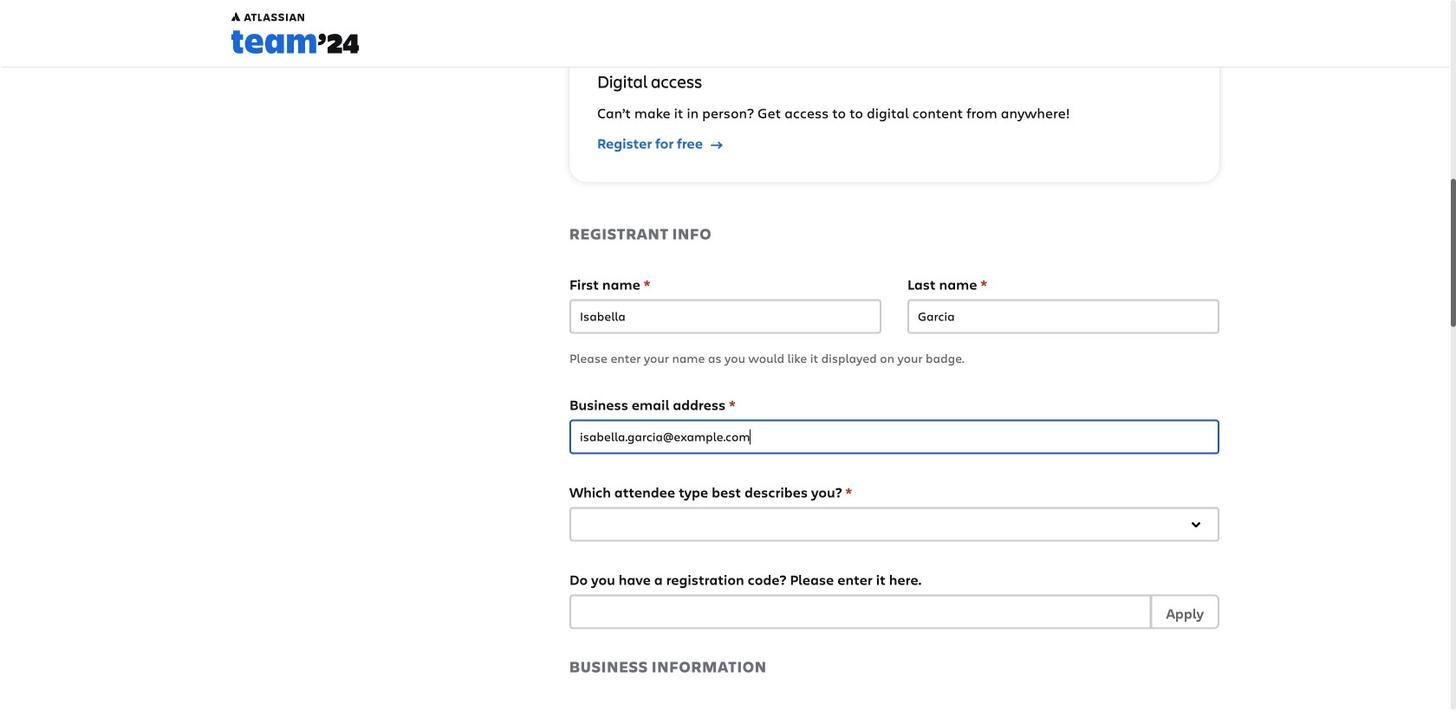 Task type: describe. For each thing, give the bounding box(es) containing it.
arrow right image
[[711, 137, 723, 150]]



Task type: locate. For each thing, give the bounding box(es) containing it.
None email field
[[570, 420, 1220, 455]]

None text field
[[908, 299, 1220, 334], [570, 595, 1152, 630], [908, 299, 1220, 334], [570, 595, 1152, 630]]

None text field
[[570, 299, 882, 334]]

team '24 image
[[231, 12, 360, 61]]



Task type: vqa. For each thing, say whether or not it's contained in the screenshot.
text box
yes



